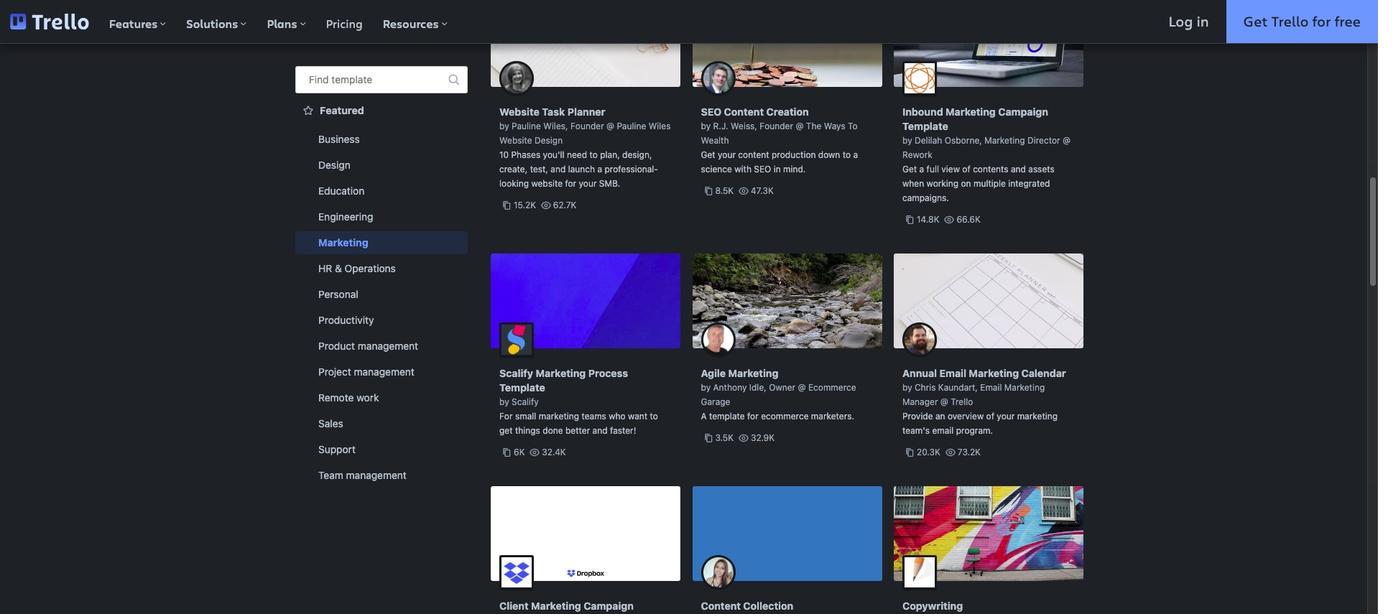 Task type: vqa. For each thing, say whether or not it's contained in the screenshot.


Task type: describe. For each thing, give the bounding box(es) containing it.
website task planner by pauline wiles, founder @ pauline wiles website design 10 phases you'll need to plan, design, create, test, and launch a professional- looking website for your smb.
[[500, 106, 671, 189]]

productivity link
[[295, 309, 468, 332]]

collection
[[743, 600, 794, 612]]

find template
[[309, 73, 372, 86]]

on
[[961, 178, 971, 189]]

solutions button
[[176, 0, 257, 43]]

marketing up kaundart,
[[969, 367, 1019, 379]]

smb.
[[599, 178, 621, 189]]

by inside inbound marketing campaign template by delilah osborne, marketing director @ rework get a full view of contents and assets when working on multiple integrated campaigns.
[[903, 135, 913, 146]]

1 horizontal spatial trello
[[1272, 11, 1309, 31]]

manager
[[903, 397, 938, 408]]

@ inside agile marketing by anthony idle, owner @ ecommerce garage a template for ecommerce marketers.
[[798, 382, 806, 393]]

47.3k
[[751, 185, 774, 196]]

small
[[515, 411, 536, 422]]

provide
[[903, 411, 933, 422]]

log in link
[[1152, 0, 1227, 43]]

plans button
[[257, 0, 316, 43]]

integrated
[[1009, 178, 1050, 189]]

of for template
[[963, 164, 971, 175]]

and for scalify marketing process template
[[593, 425, 608, 436]]

by inside agile marketing by anthony idle, owner @ ecommerce garage a template for ecommerce marketers.
[[701, 382, 711, 393]]

a inside the seo content creation by r.j. weiss, founder @ the ways to wealth get your content production down to a science with seo in mind.
[[853, 149, 858, 160]]

1 horizontal spatial in
[[1197, 11, 1209, 31]]

template inside agile marketing by anthony idle, owner @ ecommerce garage a template for ecommerce marketers.
[[709, 411, 745, 422]]

mind.
[[783, 164, 806, 175]]

view
[[942, 164, 960, 175]]

ecommerce
[[761, 411, 809, 422]]

to inside scalify marketing process template by scalify for small marketing teams who want to get things done better and faster!
[[650, 411, 658, 422]]

of for calendar
[[986, 411, 995, 422]]

marketing up the osborne,
[[946, 106, 996, 118]]

business
[[318, 133, 360, 145]]

solutions
[[186, 16, 238, 32]]

founder for planner
[[571, 121, 604, 132]]

management for project management
[[354, 366, 415, 378]]

66.6k
[[957, 214, 981, 225]]

email
[[932, 425, 954, 436]]

get
[[500, 425, 513, 436]]

a inside 'website task planner by pauline wiles, founder @ pauline wiles website design 10 phases you'll need to plan, design, create, test, and launch a professional- looking website for your smb.'
[[598, 164, 602, 175]]

work
[[357, 392, 379, 404]]

in inside the seo content creation by r.j. weiss, founder @ the ways to wealth get your content production down to a science with seo in mind.
[[774, 164, 781, 175]]

template inside find template field
[[332, 73, 372, 86]]

when
[[903, 178, 924, 189]]

copywriting
[[903, 600, 963, 612]]

working
[[927, 178, 959, 189]]

0 vertical spatial seo
[[701, 106, 722, 118]]

management for product management
[[358, 340, 418, 352]]

1 horizontal spatial email
[[981, 382, 1002, 393]]

multiple
[[974, 178, 1006, 189]]

business link
[[295, 128, 468, 151]]

weiss,
[[731, 121, 757, 132]]

chad reid, vp of marketing and communications @ jotform image
[[903, 556, 937, 590]]

free
[[1335, 11, 1361, 31]]

wiles
[[649, 121, 671, 132]]

template for inbound
[[903, 120, 949, 132]]

ways
[[824, 121, 846, 132]]

0 vertical spatial email
[[940, 367, 967, 379]]

template for scalify
[[500, 382, 545, 394]]

operations
[[345, 262, 396, 275]]

73.2k
[[958, 447, 981, 458]]

@ inside the seo content creation by r.j. weiss, founder @ the ways to wealth get your content production down to a science with seo in mind.
[[796, 121, 804, 132]]

3.5k
[[716, 433, 734, 443]]

1 vertical spatial design
[[318, 159, 351, 171]]

things
[[515, 425, 540, 436]]

6k
[[514, 447, 525, 458]]

personal link
[[295, 283, 468, 306]]

for inside 'website task planner by pauline wiles, founder @ pauline wiles website design 10 phases you'll need to plan, design, create, test, and launch a professional- looking website for your smb.'
[[565, 178, 577, 189]]

full
[[927, 164, 939, 175]]

trello inside annual email marketing calendar by chris kaundart, email marketing manager @ trello provide an overview of your marketing team's email program.
[[951, 397, 973, 408]]

project management
[[318, 366, 415, 378]]

planner
[[568, 106, 606, 118]]

and inside 'website task planner by pauline wiles, founder @ pauline wiles website design 10 phases you'll need to plan, design, create, test, and launch a professional- looking website for your smb.'
[[551, 164, 566, 175]]

osborne,
[[945, 135, 982, 146]]

15.2k
[[514, 200, 536, 211]]

founder for creation
[[760, 121, 794, 132]]

campaigns.
[[903, 193, 949, 203]]

features button
[[99, 0, 176, 43]]

program.
[[956, 425, 993, 436]]

resources button
[[373, 0, 458, 43]]

for inside agile marketing by anthony idle, owner @ ecommerce garage a template for ecommerce marketers.
[[747, 411, 759, 422]]

delilah
[[915, 135, 943, 146]]

1 vertical spatial scalify
[[512, 397, 539, 408]]

get inside inbound marketing campaign template by delilah osborne, marketing director @ rework get a full view of contents and assets when working on multiple integrated campaigns.
[[903, 164, 917, 175]]

agile marketing by anthony idle, owner @ ecommerce garage a template for ecommerce marketers.
[[701, 367, 856, 422]]

62.7k
[[553, 200, 577, 211]]

r.j.
[[713, 121, 729, 132]]

client marketing campaign
[[500, 600, 634, 612]]

engineering
[[318, 211, 373, 223]]

to inside 'website task planner by pauline wiles, founder @ pauline wiles website design 10 phases you'll need to plan, design, create, test, and launch a professional- looking website for your smb.'
[[590, 149, 598, 160]]

down
[[819, 149, 840, 160]]

design inside 'website task planner by pauline wiles, founder @ pauline wiles website design 10 phases you'll need to plan, design, create, test, and launch a professional- looking website for your smb.'
[[535, 135, 563, 146]]

wealth
[[701, 135, 729, 146]]

2 pauline from the left
[[617, 121, 646, 132]]

design,
[[622, 149, 652, 160]]

hr & operations
[[318, 262, 396, 275]]

need
[[567, 149, 587, 160]]

create,
[[500, 164, 528, 175]]

featured link
[[295, 99, 468, 122]]

idle,
[[749, 382, 767, 393]]

marketing inside agile marketing by anthony idle, owner @ ecommerce garage a template for ecommerce marketers.
[[729, 367, 779, 379]]

jayde gillan, founder @ tara buddha image
[[701, 556, 736, 590]]

marketing right client
[[531, 600, 581, 612]]

get trello for free link
[[1227, 0, 1379, 43]]

your inside the seo content creation by r.j. weiss, founder @ the ways to wealth get your content production down to a science with seo in mind.
[[718, 149, 736, 160]]

support
[[318, 443, 356, 456]]

to inside the seo content creation by r.j. weiss, founder @ the ways to wealth get your content production down to a science with seo in mind.
[[843, 149, 851, 160]]

anthony
[[713, 382, 747, 393]]

team's
[[903, 425, 930, 436]]

an
[[936, 411, 946, 422]]

marketing inside scalify marketing process template by scalify for small marketing teams who want to get things done better and faster!
[[539, 411, 579, 422]]

sales link
[[295, 413, 468, 436]]

1 pauline from the left
[[512, 121, 541, 132]]

ecommerce
[[809, 382, 856, 393]]

education
[[318, 185, 365, 197]]

1 website from the top
[[500, 106, 540, 118]]



Task type: locate. For each thing, give the bounding box(es) containing it.
email right kaundart,
[[981, 382, 1002, 393]]

by inside scalify marketing process template by scalify for small marketing teams who want to get things done better and faster!
[[500, 397, 509, 408]]

features
[[109, 16, 158, 32]]

1 horizontal spatial and
[[593, 425, 608, 436]]

content collection
[[701, 600, 794, 612]]

team management link
[[295, 464, 468, 487]]

content
[[724, 106, 764, 118], [701, 600, 741, 612]]

1 horizontal spatial marketing
[[1017, 411, 1058, 422]]

and for inbound marketing campaign template
[[1011, 164, 1026, 175]]

0 vertical spatial get
[[1244, 11, 1268, 31]]

faster!
[[610, 425, 636, 436]]

32.9k
[[751, 433, 775, 443]]

and
[[551, 164, 566, 175], [1011, 164, 1026, 175], [593, 425, 608, 436]]

2 horizontal spatial and
[[1011, 164, 1026, 175]]

email
[[940, 367, 967, 379], [981, 382, 1002, 393]]

remote
[[318, 392, 354, 404]]

looking
[[500, 178, 529, 189]]

trello image
[[10, 13, 89, 30], [10, 13, 89, 30]]

management down product management link
[[354, 366, 415, 378]]

management for team management
[[346, 469, 407, 482]]

1 horizontal spatial your
[[718, 149, 736, 160]]

0 vertical spatial campaign
[[999, 106, 1049, 118]]

to
[[848, 121, 858, 132]]

1 vertical spatial seo
[[754, 164, 771, 175]]

featured
[[320, 104, 364, 116]]

trello left free on the right top
[[1272, 11, 1309, 31]]

r.j. weiss, founder @ the ways to wealth image
[[701, 61, 736, 96]]

@ right "director"
[[1063, 135, 1071, 146]]

2 horizontal spatial get
[[1244, 11, 1268, 31]]

0 horizontal spatial email
[[940, 367, 967, 379]]

marketing up contents
[[985, 135, 1025, 146]]

project management link
[[295, 361, 468, 384]]

0 horizontal spatial campaign
[[584, 600, 634, 612]]

get down wealth
[[701, 149, 716, 160]]

marketing
[[539, 411, 579, 422], [1017, 411, 1058, 422]]

creation
[[767, 106, 809, 118]]

1 vertical spatial email
[[981, 382, 1002, 393]]

1 founder from the left
[[571, 121, 604, 132]]

pauline
[[512, 121, 541, 132], [617, 121, 646, 132]]

a left full
[[920, 164, 924, 175]]

seo down the content
[[754, 164, 771, 175]]

template down inbound
[[903, 120, 949, 132]]

inbound marketing campaign template by delilah osborne, marketing director @ rework get a full view of contents and assets when working on multiple integrated campaigns.
[[903, 106, 1071, 203]]

1 vertical spatial campaign
[[584, 600, 634, 612]]

get
[[1244, 11, 1268, 31], [701, 149, 716, 160], [903, 164, 917, 175]]

1 horizontal spatial template
[[709, 411, 745, 422]]

marketing down the calendar
[[1017, 411, 1058, 422]]

owner
[[769, 382, 796, 393]]

1 horizontal spatial to
[[650, 411, 658, 422]]

resources
[[383, 16, 439, 32]]

to right down
[[843, 149, 851, 160]]

0 vertical spatial content
[[724, 106, 764, 118]]

2 horizontal spatial a
[[920, 164, 924, 175]]

0 vertical spatial trello
[[1272, 11, 1309, 31]]

0 horizontal spatial founder
[[571, 121, 604, 132]]

0 horizontal spatial seo
[[701, 106, 722, 118]]

design link
[[295, 154, 468, 177]]

management down productivity link
[[358, 340, 418, 352]]

0 horizontal spatial a
[[598, 164, 602, 175]]

1 horizontal spatial design
[[535, 135, 563, 146]]

team management
[[318, 469, 407, 482]]

and up integrated on the right top
[[1011, 164, 1026, 175]]

delilah osborne, marketing director @ rework image
[[903, 61, 937, 96]]

0 vertical spatial for
[[1313, 11, 1331, 31]]

a
[[853, 149, 858, 160], [598, 164, 602, 175], [920, 164, 924, 175]]

0 horizontal spatial for
[[565, 178, 577, 189]]

2 vertical spatial management
[[346, 469, 407, 482]]

1 horizontal spatial seo
[[754, 164, 771, 175]]

1 vertical spatial trello
[[951, 397, 973, 408]]

teams
[[582, 411, 607, 422]]

1 horizontal spatial founder
[[760, 121, 794, 132]]

Find template field
[[295, 66, 468, 93]]

a right down
[[853, 149, 858, 160]]

content up "weiss,"
[[724, 106, 764, 118]]

2 vertical spatial for
[[747, 411, 759, 422]]

0 horizontal spatial get
[[701, 149, 716, 160]]

&
[[335, 262, 342, 275]]

marketing left the process
[[536, 367, 586, 379]]

to right "want"
[[650, 411, 658, 422]]

by inside annual email marketing calendar by chris kaundart, email marketing manager @ trello provide an overview of your marketing team's email program.
[[903, 382, 913, 393]]

a inside inbound marketing campaign template by delilah osborne, marketing director @ rework get a full view of contents and assets when working on multiple integrated campaigns.
[[920, 164, 924, 175]]

1 horizontal spatial campaign
[[999, 106, 1049, 118]]

0 vertical spatial website
[[500, 106, 540, 118]]

for left free on the right top
[[1313, 11, 1331, 31]]

and inside scalify marketing process template by scalify for small marketing teams who want to get things done better and faster!
[[593, 425, 608, 436]]

chris kaundart, email marketing manager @ trello image
[[903, 323, 937, 357]]

kaundart,
[[939, 382, 978, 393]]

1 vertical spatial website
[[500, 135, 532, 146]]

pauline wiles, founder @ pauline wiles website design image
[[500, 61, 534, 96]]

engineering link
[[295, 206, 468, 229]]

content down jayde gillan, founder @ tara buddha image
[[701, 600, 741, 612]]

1 vertical spatial content
[[701, 600, 741, 612]]

your inside annual email marketing calendar by chris kaundart, email marketing manager @ trello provide an overview of your marketing team's email program.
[[997, 411, 1015, 422]]

of inside inbound marketing campaign template by delilah osborne, marketing director @ rework get a full view of contents and assets when working on multiple integrated campaigns.
[[963, 164, 971, 175]]

seo up r.j.
[[701, 106, 722, 118]]

1 vertical spatial for
[[565, 178, 577, 189]]

design
[[535, 135, 563, 146], [318, 159, 351, 171]]

2 website from the top
[[500, 135, 532, 146]]

copywriting link
[[894, 487, 1084, 615]]

project
[[318, 366, 351, 378]]

0 horizontal spatial design
[[318, 159, 351, 171]]

pauline up phases
[[512, 121, 541, 132]]

pricing
[[326, 16, 363, 31]]

0 vertical spatial template
[[332, 73, 372, 86]]

template
[[332, 73, 372, 86], [709, 411, 745, 422]]

website
[[531, 178, 563, 189]]

2 marketing from the left
[[1017, 411, 1058, 422]]

production
[[772, 149, 816, 160]]

campaign for inbound marketing campaign template by delilah osborne, marketing director @ rework get a full view of contents and assets when working on multiple integrated campaigns.
[[999, 106, 1049, 118]]

anthony idle, owner @ ecommerce garage image
[[701, 323, 736, 357]]

garage
[[701, 397, 731, 408]]

2 horizontal spatial for
[[1313, 11, 1331, 31]]

seo content creation by r.j. weiss, founder @ the ways to wealth get your content production down to a science with seo in mind.
[[701, 106, 858, 175]]

overview
[[948, 411, 984, 422]]

2 horizontal spatial to
[[843, 149, 851, 160]]

inbound
[[903, 106, 943, 118]]

of up program.
[[986, 411, 995, 422]]

0 vertical spatial design
[[535, 135, 563, 146]]

marketing inside scalify marketing process template by scalify for small marketing teams who want to get things done better and faster!
[[536, 367, 586, 379]]

in right 'log'
[[1197, 11, 1209, 31]]

0 horizontal spatial in
[[774, 164, 781, 175]]

a
[[701, 411, 707, 422]]

website down pauline wiles, founder @ pauline wiles website design icon
[[500, 106, 540, 118]]

trello
[[1272, 11, 1309, 31], [951, 397, 973, 408]]

email up kaundart,
[[940, 367, 967, 379]]

0 horizontal spatial template
[[500, 382, 545, 394]]

by up 10
[[500, 121, 509, 132]]

trello up overview
[[951, 397, 973, 408]]

founder down creation
[[760, 121, 794, 132]]

0 vertical spatial management
[[358, 340, 418, 352]]

your right overview
[[997, 411, 1015, 422]]

0 horizontal spatial marketing
[[539, 411, 579, 422]]

hr & operations link
[[295, 257, 468, 280]]

@ left the
[[796, 121, 804, 132]]

seo
[[701, 106, 722, 118], [754, 164, 771, 175]]

product management
[[318, 340, 418, 352]]

marketing down engineering
[[318, 236, 369, 249]]

0 vertical spatial scalify
[[500, 367, 533, 379]]

marketers.
[[811, 411, 855, 422]]

your inside 'website task planner by pauline wiles, founder @ pauline wiles website design 10 phases you'll need to plan, design, create, test, and launch a professional- looking website for your smb.'
[[579, 178, 597, 189]]

management down support link
[[346, 469, 407, 482]]

remote work
[[318, 392, 379, 404]]

1 vertical spatial get
[[701, 149, 716, 160]]

team
[[318, 469, 343, 482]]

template inside scalify marketing process template by scalify for small marketing teams who want to get things done better and faster!
[[500, 382, 545, 394]]

1 horizontal spatial pauline
[[617, 121, 646, 132]]

1 vertical spatial in
[[774, 164, 781, 175]]

client
[[500, 600, 529, 612]]

by
[[500, 121, 509, 132], [701, 121, 711, 132], [903, 135, 913, 146], [701, 382, 711, 393], [903, 382, 913, 393], [500, 397, 509, 408]]

scalify image
[[500, 323, 534, 357]]

design up you'll
[[535, 135, 563, 146]]

scalify down scalify icon
[[500, 367, 533, 379]]

by left chris
[[903, 382, 913, 393]]

your up science
[[718, 149, 736, 160]]

1 horizontal spatial a
[[853, 149, 858, 160]]

14.8k
[[917, 214, 940, 225]]

by down agile
[[701, 382, 711, 393]]

2 vertical spatial your
[[997, 411, 1015, 422]]

rework
[[903, 149, 933, 160]]

of inside annual email marketing calendar by chris kaundart, email marketing manager @ trello provide an overview of your marketing team's email program.
[[986, 411, 995, 422]]

1 horizontal spatial template
[[903, 120, 949, 132]]

@ inside annual email marketing calendar by chris kaundart, email marketing manager @ trello provide an overview of your marketing team's email program.
[[941, 397, 949, 408]]

0 vertical spatial template
[[903, 120, 949, 132]]

scalify up small
[[512, 397, 539, 408]]

marketing inside annual email marketing calendar by chris kaundart, email marketing manager @ trello provide an overview of your marketing team's email program.
[[1017, 411, 1058, 422]]

log in
[[1169, 11, 1209, 31]]

a up smb.
[[598, 164, 602, 175]]

for up 32.9k
[[747, 411, 759, 422]]

by left r.j.
[[701, 121, 711, 132]]

remote work link
[[295, 387, 468, 410]]

2 founder from the left
[[760, 121, 794, 132]]

1 vertical spatial your
[[579, 178, 597, 189]]

0 vertical spatial in
[[1197, 11, 1209, 31]]

by inside 'website task planner by pauline wiles, founder @ pauline wiles website design 10 phases you'll need to plan, design, create, test, and launch a professional- looking website for your smb.'
[[500, 121, 509, 132]]

dropbox image
[[500, 556, 534, 590]]

marketing down the calendar
[[1005, 382, 1045, 393]]

find
[[309, 73, 329, 86]]

get inside the seo content creation by r.j. weiss, founder @ the ways to wealth get your content production down to a science with seo in mind.
[[701, 149, 716, 160]]

0 horizontal spatial pauline
[[512, 121, 541, 132]]

0 horizontal spatial of
[[963, 164, 971, 175]]

@ inside 'website task planner by pauline wiles, founder @ pauline wiles website design 10 phases you'll need to plan, design, create, test, and launch a professional- looking website for your smb.'
[[607, 121, 615, 132]]

template up featured
[[332, 73, 372, 86]]

and down you'll
[[551, 164, 566, 175]]

@ inside inbound marketing campaign template by delilah osborne, marketing director @ rework get a full view of contents and assets when working on multiple integrated campaigns.
[[1063, 135, 1071, 146]]

@ up plan,
[[607, 121, 615, 132]]

pricing link
[[316, 0, 373, 43]]

8.5k
[[716, 185, 734, 196]]

your down launch
[[579, 178, 597, 189]]

contents
[[973, 164, 1009, 175]]

content
[[738, 149, 770, 160]]

scalify
[[500, 367, 533, 379], [512, 397, 539, 408]]

client marketing campaign link
[[491, 487, 681, 615]]

the
[[806, 121, 822, 132]]

template up small
[[500, 382, 545, 394]]

professional-
[[605, 164, 658, 175]]

2 vertical spatial get
[[903, 164, 917, 175]]

get up when
[[903, 164, 917, 175]]

content collection link
[[693, 487, 882, 615]]

1 vertical spatial of
[[986, 411, 995, 422]]

1 horizontal spatial get
[[903, 164, 917, 175]]

log
[[1169, 11, 1193, 31]]

education link
[[295, 180, 468, 203]]

0 vertical spatial of
[[963, 164, 971, 175]]

0 horizontal spatial template
[[332, 73, 372, 86]]

in left mind.
[[774, 164, 781, 175]]

to
[[590, 149, 598, 160], [843, 149, 851, 160], [650, 411, 658, 422]]

get right log in
[[1244, 11, 1268, 31]]

1 horizontal spatial for
[[747, 411, 759, 422]]

founder inside 'website task planner by pauline wiles, founder @ pauline wiles website design 10 phases you'll need to plan, design, create, test, and launch a professional- looking website for your smb.'
[[571, 121, 604, 132]]

@ up "an"
[[941, 397, 949, 408]]

marketing up done
[[539, 411, 579, 422]]

for down launch
[[565, 178, 577, 189]]

content inside the seo content creation by r.j. weiss, founder @ the ways to wealth get your content production down to a science with seo in mind.
[[724, 106, 764, 118]]

campaign for client marketing campaign
[[584, 600, 634, 612]]

marketing up the idle,
[[729, 367, 779, 379]]

0 horizontal spatial and
[[551, 164, 566, 175]]

founder inside the seo content creation by r.j. weiss, founder @ the ways to wealth get your content production down to a science with seo in mind.
[[760, 121, 794, 132]]

product
[[318, 340, 355, 352]]

1 vertical spatial template
[[709, 411, 745, 422]]

and inside inbound marketing campaign template by delilah osborne, marketing director @ rework get a full view of contents and assets when working on multiple integrated campaigns.
[[1011, 164, 1026, 175]]

done
[[543, 425, 563, 436]]

support link
[[295, 438, 468, 461]]

by inside the seo content creation by r.j. weiss, founder @ the ways to wealth get your content production down to a science with seo in mind.
[[701, 121, 711, 132]]

0 horizontal spatial your
[[579, 178, 597, 189]]

get trello for free
[[1244, 11, 1361, 31]]

website up phases
[[500, 135, 532, 146]]

template inside inbound marketing campaign template by delilah osborne, marketing director @ rework get a full view of contents and assets when working on multiple integrated campaigns.
[[903, 120, 949, 132]]

to left plan,
[[590, 149, 598, 160]]

agile
[[701, 367, 726, 379]]

0 horizontal spatial trello
[[951, 397, 973, 408]]

design down business
[[318, 159, 351, 171]]

1 vertical spatial template
[[500, 382, 545, 394]]

@
[[607, 121, 615, 132], [796, 121, 804, 132], [1063, 135, 1071, 146], [798, 382, 806, 393], [941, 397, 949, 408]]

scalify marketing process template by scalify for small marketing teams who want to get things done better and faster!
[[500, 367, 658, 436]]

campaign
[[999, 106, 1049, 118], [584, 600, 634, 612]]

1 marketing from the left
[[539, 411, 579, 422]]

template down the garage
[[709, 411, 745, 422]]

campaign inside inbound marketing campaign template by delilah osborne, marketing director @ rework get a full view of contents and assets when working on multiple integrated campaigns.
[[999, 106, 1049, 118]]

0 horizontal spatial to
[[590, 149, 598, 160]]

0 vertical spatial your
[[718, 149, 736, 160]]

by up the rework
[[903, 135, 913, 146]]

campaign inside client marketing campaign link
[[584, 600, 634, 612]]

productivity
[[318, 314, 374, 326]]

by up for on the bottom left of the page
[[500, 397, 509, 408]]

1 vertical spatial management
[[354, 366, 415, 378]]

2 horizontal spatial your
[[997, 411, 1015, 422]]

of up on
[[963, 164, 971, 175]]

founder down planner
[[571, 121, 604, 132]]

10
[[500, 149, 509, 160]]

of
[[963, 164, 971, 175], [986, 411, 995, 422]]

science
[[701, 164, 732, 175]]

pauline left the wiles
[[617, 121, 646, 132]]

1 horizontal spatial of
[[986, 411, 995, 422]]

@ right the owner
[[798, 382, 806, 393]]

for inside get trello for free link
[[1313, 11, 1331, 31]]

and down "teams" at left
[[593, 425, 608, 436]]



